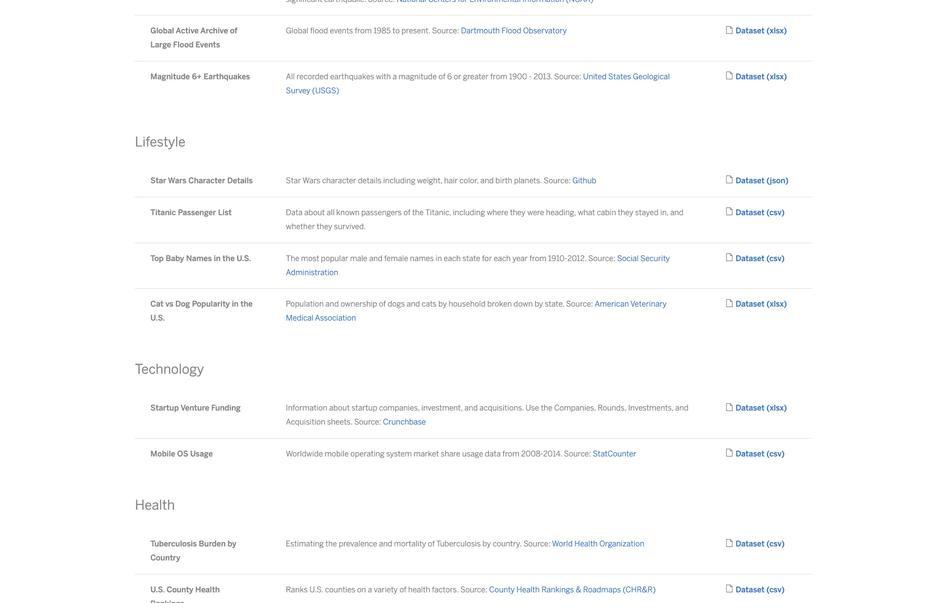 Task type: locate. For each thing, give the bounding box(es) containing it.
of inside the global active archive of large flood events
[[230, 26, 237, 36]]

vs
[[165, 300, 173, 309]]

cat vs dog popularity in the u.s.
[[150, 300, 253, 323]]

0 horizontal spatial star
[[150, 176, 166, 185]]

flood right dartmouth
[[502, 26, 521, 36]]

( for world health organization
[[766, 539, 769, 549]]

social
[[617, 254, 639, 263]]

0 vertical spatial rankings
[[541, 585, 574, 594]]

1 vertical spatial rankings
[[150, 599, 184, 603]]

1 horizontal spatial about
[[329, 404, 350, 413]]

information
[[286, 404, 327, 413]]

1 horizontal spatial star
[[286, 176, 301, 185]]

9 ( from the top
[[766, 539, 769, 549]]

0 horizontal spatial flood
[[173, 40, 194, 49]]

1 global from the left
[[150, 26, 174, 36]]

source: inside information about startup companies, investment, and acquisitions. use the companies, rounds, investments, and acquisition sheets. source:
[[354, 417, 381, 427]]

the right use
[[541, 404, 552, 413]]

the
[[412, 208, 424, 217], [223, 254, 235, 263], [241, 300, 253, 309], [541, 404, 552, 413], [326, 539, 337, 549]]

dataset for world health organization
[[736, 539, 765, 549]]

10 dataset from the top
[[736, 585, 765, 594]]

3 dataset ( xlsx ) from the top
[[736, 300, 787, 309]]

from left 1900
[[490, 72, 507, 81]]

each right for
[[494, 254, 511, 263]]

1 horizontal spatial county
[[489, 585, 515, 594]]

usage
[[462, 449, 483, 458]]

all
[[327, 208, 335, 217]]

3 xlsx from the top
[[770, 300, 784, 309]]

planets.
[[514, 176, 542, 185]]

top
[[150, 254, 164, 263]]

tuberculosis up ranks u.s. counties on a variety of health factors. source: county health rankings & roadmaps (chr&r)
[[436, 539, 481, 549]]

( for github
[[766, 176, 770, 185]]

3 ( from the top
[[766, 176, 770, 185]]

1 horizontal spatial a
[[393, 72, 397, 81]]

2 global from the left
[[286, 26, 308, 36]]

state.
[[545, 300, 564, 309]]

to
[[393, 26, 400, 36]]

county inside u.s. county health rankings
[[167, 585, 193, 594]]

greater
[[463, 72, 489, 81]]

about
[[304, 208, 325, 217], [329, 404, 350, 413]]

dataset for dartmouth flood observatory
[[736, 26, 765, 36]]

about up the sheets.
[[329, 404, 350, 413]]

source: left github
[[544, 176, 571, 185]]

u.s. inside "cat vs dog popularity in the u.s."
[[150, 313, 165, 323]]

3 dataset ( csv ) from the top
[[736, 449, 785, 458]]

population
[[286, 300, 324, 309]]

dataset ( csv )
[[736, 208, 785, 217], [736, 254, 785, 263], [736, 449, 785, 458], [736, 539, 785, 549], [736, 585, 785, 594]]

about for information
[[329, 404, 350, 413]]

) for statcounter
[[781, 449, 785, 458]]

by inside 'tuberculosis burden by country'
[[228, 539, 236, 549]]

use
[[526, 404, 539, 413]]

1 dataset from the top
[[736, 26, 765, 36]]

titanic,
[[425, 208, 451, 217]]

u.s. down cat
[[150, 313, 165, 323]]

or
[[454, 72, 461, 81]]

( for united states geological survey (usgs)
[[766, 72, 770, 81]]

10 ( from the top
[[766, 585, 769, 594]]

events
[[196, 40, 220, 49]]

2 each from the left
[[494, 254, 511, 263]]

0 vertical spatial flood
[[502, 26, 521, 36]]

6 ( from the top
[[766, 300, 770, 309]]

year
[[512, 254, 528, 263]]

rankings left &
[[541, 585, 574, 594]]

crunchbase link
[[383, 417, 426, 427]]

) for github
[[785, 176, 788, 185]]

csv for health
[[769, 585, 781, 594]]

1 vertical spatial flood
[[173, 40, 194, 49]]

sheets.
[[327, 417, 352, 427]]

county down the "country"
[[167, 585, 193, 594]]

u.s. inside u.s. county health rankings
[[150, 585, 165, 594]]

star up titanic
[[150, 176, 166, 185]]

1 vertical spatial a
[[368, 585, 372, 594]]

of left health
[[399, 585, 406, 594]]

global flood events from 1985 to present. source: dartmouth flood observatory
[[286, 26, 567, 36]]

0 horizontal spatial rankings
[[150, 599, 184, 603]]

health
[[408, 585, 430, 594]]

including left where
[[453, 208, 485, 217]]

3 dataset from the top
[[736, 176, 765, 185]]

events
[[330, 26, 353, 36]]

1 horizontal spatial in
[[232, 300, 239, 309]]

tuberculosis burden by country
[[150, 539, 236, 563]]

by right burden
[[228, 539, 236, 549]]

they right cabin
[[618, 208, 633, 217]]

and right male
[[369, 254, 382, 263]]

( for dartmouth flood observatory
[[766, 26, 770, 36]]

in inside "cat vs dog popularity in the u.s."
[[232, 300, 239, 309]]

1 horizontal spatial each
[[494, 254, 511, 263]]

1 xlsx from the top
[[770, 26, 784, 36]]

roadmaps
[[583, 585, 621, 594]]

1 horizontal spatial wars
[[302, 176, 320, 185]]

( for social security administration
[[766, 254, 769, 263]]

of right passengers
[[404, 208, 410, 217]]

wars for character
[[302, 176, 320, 185]]

by
[[438, 300, 447, 309], [535, 300, 543, 309], [228, 539, 236, 549], [482, 539, 491, 549]]

funding
[[211, 404, 241, 413]]

0 horizontal spatial they
[[317, 222, 332, 231]]

star
[[150, 176, 166, 185], [286, 176, 301, 185]]

1 wars from the left
[[168, 176, 186, 185]]

and right in,
[[670, 208, 684, 217]]

1 vertical spatial including
[[453, 208, 485, 217]]

8 dataset from the top
[[736, 449, 765, 458]]

and inside data about all known passengers of the titanic, including where they were heading, what cabin they stayed in, and whether they survived.
[[670, 208, 684, 217]]

2014.
[[543, 449, 562, 458]]

united
[[583, 72, 607, 81]]

u.s. right names
[[237, 254, 251, 263]]

source: right present.
[[432, 26, 459, 36]]

5 dataset ( csv ) from the top
[[736, 585, 785, 594]]

character
[[188, 176, 225, 185]]

wars
[[168, 176, 186, 185], [302, 176, 320, 185]]

flood
[[502, 26, 521, 36], [173, 40, 194, 49]]

each left the state
[[444, 254, 461, 263]]

of
[[230, 26, 237, 36], [439, 72, 445, 81], [404, 208, 410, 217], [379, 300, 386, 309], [428, 539, 435, 549], [399, 585, 406, 594]]

including right details
[[383, 176, 415, 185]]

dataset ( csv ) for lifestyle
[[736, 208, 785, 217]]

( for county health rankings & roadmaps (chr&r)
[[766, 585, 769, 594]]

1 horizontal spatial including
[[453, 208, 485, 217]]

the right popularity
[[241, 300, 253, 309]]

rounds,
[[598, 404, 626, 413]]

where
[[487, 208, 508, 217]]

including inside data about all known passengers of the titanic, including where they were heading, what cabin they stayed in, and whether they survived.
[[453, 208, 485, 217]]

2 ( from the top
[[766, 72, 770, 81]]

7 dataset from the top
[[736, 404, 765, 413]]

the left "titanic,"
[[412, 208, 424, 217]]

dartmouth
[[461, 26, 500, 36]]

(
[[766, 26, 770, 36], [766, 72, 770, 81], [766, 176, 770, 185], [766, 208, 769, 217], [766, 254, 769, 263], [766, 300, 770, 309], [766, 404, 770, 413], [766, 449, 769, 458], [766, 539, 769, 549], [766, 585, 769, 594]]

about left all
[[304, 208, 325, 217]]

mobile
[[325, 449, 349, 458]]

and right the investments,
[[675, 404, 689, 413]]

1 horizontal spatial flood
[[502, 26, 521, 36]]

they left were
[[510, 208, 526, 217]]

2 county from the left
[[489, 585, 515, 594]]

global inside the global active archive of large flood events
[[150, 26, 174, 36]]

of right archive
[[230, 26, 237, 36]]

estimating
[[286, 539, 324, 549]]

4 ( from the top
[[766, 208, 769, 217]]

rankings down the "country"
[[150, 599, 184, 603]]

4 dataset ( csv ) from the top
[[736, 539, 785, 549]]

household
[[449, 300, 486, 309]]

source: right factors.
[[460, 585, 487, 594]]

states
[[608, 72, 631, 81]]

xlsx for information about startup companies, investment, and acquisitions. use the companies, rounds, investments, and acquisition sheets. source:
[[770, 404, 784, 413]]

dataset for united states geological survey (usgs)
[[736, 72, 765, 81]]

1 horizontal spatial rankings
[[541, 585, 574, 594]]

u.s. down the "country"
[[150, 585, 165, 594]]

2 tuberculosis from the left
[[436, 539, 481, 549]]

and up association
[[325, 300, 339, 309]]

0 horizontal spatial about
[[304, 208, 325, 217]]

1 horizontal spatial they
[[510, 208, 526, 217]]

0 vertical spatial including
[[383, 176, 415, 185]]

by left country.
[[482, 539, 491, 549]]

csv for technology
[[769, 449, 781, 458]]

dataset for county health rankings & roadmaps (chr&r)
[[736, 585, 765, 594]]

venture
[[181, 404, 209, 413]]

popularity
[[192, 300, 230, 309]]

statcounter
[[593, 449, 636, 458]]

1 horizontal spatial tuberculosis
[[436, 539, 481, 549]]

4 xlsx from the top
[[770, 404, 784, 413]]

5 csv from the top
[[769, 585, 781, 594]]

about inside information about startup companies, investment, and acquisitions. use the companies, rounds, investments, and acquisition sheets. source:
[[329, 404, 350, 413]]

source: right 2012.
[[588, 254, 615, 263]]

2 horizontal spatial in
[[436, 254, 442, 263]]

4 dataset ( xlsx ) from the top
[[736, 404, 787, 413]]

for
[[482, 254, 492, 263]]

market
[[414, 449, 439, 458]]

of left 6
[[439, 72, 445, 81]]

they down all
[[317, 222, 332, 231]]

details
[[358, 176, 381, 185]]

top baby names in the u.s.
[[150, 254, 251, 263]]

0 horizontal spatial in
[[214, 254, 221, 263]]

0 horizontal spatial county
[[167, 585, 193, 594]]

0 horizontal spatial global
[[150, 26, 174, 36]]

tuberculosis
[[150, 539, 197, 549], [436, 539, 481, 549]]

) for world health organization
[[781, 539, 785, 549]]

2 xlsx from the top
[[770, 72, 784, 81]]

country
[[150, 553, 180, 563]]

4 csv from the top
[[769, 539, 781, 549]]

3 csv from the top
[[769, 449, 781, 458]]

1985
[[374, 26, 391, 36]]

0 horizontal spatial wars
[[168, 176, 186, 185]]

about inside data about all known passengers of the titanic, including where they were heading, what cabin they stayed in, and whether they survived.
[[304, 208, 325, 217]]

including
[[383, 176, 415, 185], [453, 208, 485, 217]]

7 ( from the top
[[766, 404, 770, 413]]

popular
[[321, 254, 348, 263]]

county
[[167, 585, 193, 594], [489, 585, 515, 594]]

source: left world
[[523, 539, 551, 549]]

data about all known passengers of the titanic, including where they were heading, what cabin they stayed in, and whether they survived.
[[286, 208, 684, 231]]

)
[[784, 26, 787, 36], [784, 72, 787, 81], [785, 176, 788, 185], [781, 208, 785, 217], [781, 254, 785, 263], [784, 300, 787, 309], [784, 404, 787, 413], [781, 449, 785, 458], [781, 539, 785, 549], [781, 585, 785, 594]]

known
[[336, 208, 360, 217]]

0 horizontal spatial a
[[368, 585, 372, 594]]

1 star from the left
[[150, 176, 166, 185]]

( for crunchbase
[[766, 404, 770, 413]]

star up data
[[286, 176, 301, 185]]

1 dataset ( csv ) from the top
[[736, 208, 785, 217]]

5 dataset from the top
[[736, 254, 765, 263]]

security
[[640, 254, 670, 263]]

the inside data about all known passengers of the titanic, including where they were heading, what cabin they stayed in, and whether they survived.
[[412, 208, 424, 217]]

present.
[[401, 26, 430, 36]]

0 horizontal spatial tuberculosis
[[150, 539, 197, 549]]

cats
[[422, 300, 437, 309]]

social security administration link
[[286, 254, 670, 277]]

a right on
[[368, 585, 372, 594]]

xlsx
[[770, 26, 784, 36], [770, 72, 784, 81], [770, 300, 784, 309], [770, 404, 784, 413]]

2 dataset ( xlsx ) from the top
[[736, 72, 787, 81]]

flood inside the global active archive of large flood events
[[173, 40, 194, 49]]

a right with
[[393, 72, 397, 81]]

a for on
[[368, 585, 372, 594]]

0 horizontal spatial each
[[444, 254, 461, 263]]

2 star from the left
[[286, 176, 301, 185]]

and
[[480, 176, 494, 185], [670, 208, 684, 217], [369, 254, 382, 263], [325, 300, 339, 309], [407, 300, 420, 309], [464, 404, 478, 413], [675, 404, 689, 413], [379, 539, 392, 549]]

1 vertical spatial about
[[329, 404, 350, 413]]

flood down active
[[173, 40, 194, 49]]

global up the large
[[150, 26, 174, 36]]

each
[[444, 254, 461, 263], [494, 254, 511, 263]]

startup
[[352, 404, 377, 413]]

1 csv from the top
[[769, 208, 781, 217]]

1 dataset ( xlsx ) from the top
[[736, 26, 787, 36]]

weight,
[[417, 176, 442, 185]]

u.s.
[[237, 254, 251, 263], [150, 313, 165, 323], [150, 585, 165, 594], [309, 585, 323, 594]]

and left cats
[[407, 300, 420, 309]]

estimating the prevalence and mortality of tuberculosis by country. source: world health organization
[[286, 539, 644, 549]]

source: down startup at the left bottom of the page
[[354, 417, 381, 427]]

1 ( from the top
[[766, 26, 770, 36]]

1 tuberculosis from the left
[[150, 539, 197, 549]]

companies,
[[379, 404, 420, 413]]

wars left "character"
[[302, 176, 320, 185]]

magnitude
[[150, 72, 190, 81]]

state
[[462, 254, 480, 263]]

county down country.
[[489, 585, 515, 594]]

u.s. county health rankings
[[150, 585, 220, 603]]

1 horizontal spatial global
[[286, 26, 308, 36]]

global
[[150, 26, 174, 36], [286, 26, 308, 36]]

a for with
[[393, 72, 397, 81]]

0 vertical spatial about
[[304, 208, 325, 217]]

tuberculosis up the "country"
[[150, 539, 197, 549]]

0 vertical spatial a
[[393, 72, 397, 81]]

1 county from the left
[[167, 585, 193, 594]]

archive
[[200, 26, 228, 36]]

global left flood
[[286, 26, 308, 36]]

crunchbase
[[383, 417, 426, 427]]

of inside data about all known passengers of the titanic, including where they were heading, what cabin they stayed in, and whether they survived.
[[404, 208, 410, 217]]

dataset for social security administration
[[736, 254, 765, 263]]

8 ( from the top
[[766, 449, 769, 458]]

star for star wars character details including weight, hair color, and birth planets. source: github
[[286, 176, 301, 185]]

wars left character
[[168, 176, 186, 185]]

6 dataset from the top
[[736, 300, 765, 309]]

5 ( from the top
[[766, 254, 769, 263]]

2 dataset from the top
[[736, 72, 765, 81]]

2 wars from the left
[[302, 176, 320, 185]]

9 dataset from the top
[[736, 539, 765, 549]]



Task type: describe. For each thing, give the bounding box(es) containing it.
cat
[[150, 300, 163, 309]]

population and ownership of dogs and cats by household broken down by state. source:
[[286, 300, 595, 309]]

the right names
[[223, 254, 235, 263]]

( for statcounter
[[766, 449, 769, 458]]

dogs
[[388, 300, 405, 309]]

dataset for crunchbase
[[736, 404, 765, 413]]

from right data
[[502, 449, 519, 458]]

information about startup companies, investment, and acquisitions. use the companies, rounds, investments, and acquisition sheets. source:
[[286, 404, 689, 427]]

female
[[384, 254, 408, 263]]

acquisitions.
[[479, 404, 524, 413]]

on
[[357, 585, 366, 594]]

and right investment,
[[464, 404, 478, 413]]

system
[[386, 449, 412, 458]]

survey
[[286, 86, 310, 95]]

observatory
[[523, 26, 567, 36]]

(chr&r)
[[623, 585, 656, 594]]

share
[[441, 449, 460, 458]]

social security administration
[[286, 254, 670, 277]]

u.s. right ranks
[[309, 585, 323, 594]]

names
[[410, 254, 434, 263]]

-
[[529, 72, 532, 81]]

geological
[[633, 72, 670, 81]]

broken
[[487, 300, 512, 309]]

whether
[[286, 222, 315, 231]]

csv for lifestyle
[[769, 208, 781, 217]]

global for global flood events from 1985 to present. source: dartmouth flood observatory
[[286, 26, 308, 36]]

association
[[315, 313, 356, 323]]

organization
[[599, 539, 644, 549]]

united states geological survey (usgs) link
[[286, 72, 670, 95]]

earthquakes
[[330, 72, 374, 81]]

0 horizontal spatial including
[[383, 176, 415, 185]]

dartmouth flood observatory link
[[461, 26, 567, 36]]

xlsx for all recorded earthquakes with a magnitude of 6 or greater from 1900 - 2013. source:
[[770, 72, 784, 81]]

star wars character details including weight, hair color, and birth planets. source: github
[[286, 176, 596, 185]]

source: right 2014.
[[564, 449, 591, 458]]

4 dataset from the top
[[736, 208, 765, 217]]

) for crunchbase
[[784, 404, 787, 413]]

and left mortality
[[379, 539, 392, 549]]

1910-
[[548, 254, 567, 263]]

2 csv from the top
[[769, 254, 781, 263]]

earthquakes
[[204, 72, 250, 81]]

stayed
[[635, 208, 659, 217]]

( for american veterinary medical association
[[766, 300, 770, 309]]

2013.
[[533, 72, 552, 81]]

dataset ( csv ) for health
[[736, 585, 785, 594]]

from left 1985
[[355, 26, 372, 36]]

dataset ( xlsx ) for population and ownership of dogs and cats by household broken down by state. source:
[[736, 300, 787, 309]]

counties
[[325, 585, 355, 594]]

dataset for github
[[736, 176, 765, 185]]

magnitude
[[399, 72, 437, 81]]

) for american veterinary medical association
[[784, 300, 787, 309]]

magnitude 6+ earthquakes
[[150, 72, 250, 81]]

country.
[[493, 539, 522, 549]]

by right cats
[[438, 300, 447, 309]]

source: right the 2013. on the top right of the page
[[554, 72, 581, 81]]

health inside u.s. county health rankings
[[195, 585, 220, 594]]

source: right state.
[[566, 300, 593, 309]]

the inside information about startup companies, investment, and acquisitions. use the companies, rounds, investments, and acquisition sheets. source:
[[541, 404, 552, 413]]

dataset for american veterinary medical association
[[736, 300, 765, 309]]

dataset ( xlsx ) for information about startup companies, investment, and acquisitions. use the companies, rounds, investments, and acquisition sheets. source:
[[736, 404, 787, 413]]

dataset ( csv ) for technology
[[736, 449, 785, 458]]

) for county health rankings & roadmaps (chr&r)
[[781, 585, 785, 594]]

passengers
[[361, 208, 402, 217]]

survived.
[[334, 222, 366, 231]]

(usgs)
[[312, 86, 339, 95]]

ownership
[[341, 300, 377, 309]]

about for data
[[304, 208, 325, 217]]

hair
[[444, 176, 458, 185]]

heading,
[[546, 208, 576, 217]]

) for dartmouth flood observatory
[[784, 26, 787, 36]]

&
[[576, 585, 581, 594]]

the right the estimating
[[326, 539, 337, 549]]

the most popular male and female names in each state for each year from 1910-2012. source:
[[286, 254, 617, 263]]

) for united states geological survey (usgs)
[[784, 72, 787, 81]]

) for social security administration
[[781, 254, 785, 263]]

global for global active archive of large flood events
[[150, 26, 174, 36]]

all recorded earthquakes with a magnitude of 6 or greater from 1900 - 2013. source:
[[286, 72, 583, 81]]

were
[[527, 208, 544, 217]]

investment,
[[421, 404, 463, 413]]

global active archive of large flood events
[[150, 26, 237, 49]]

usage
[[190, 449, 213, 458]]

by right down
[[535, 300, 543, 309]]

6
[[447, 72, 452, 81]]

of left dogs
[[379, 300, 386, 309]]

cabin
[[597, 208, 616, 217]]

most
[[301, 254, 319, 263]]

lifestyle
[[135, 134, 185, 150]]

wars for character
[[168, 176, 186, 185]]

and left birth
[[480, 176, 494, 185]]

color,
[[460, 176, 479, 185]]

world health organization link
[[552, 539, 644, 549]]

factors.
[[432, 585, 459, 594]]

medical
[[286, 313, 313, 323]]

veterinary
[[630, 300, 667, 309]]

active
[[176, 26, 199, 36]]

large
[[150, 40, 171, 49]]

technology
[[135, 361, 204, 377]]

list
[[218, 208, 232, 217]]

mobile
[[150, 449, 175, 458]]

star wars character details
[[150, 176, 253, 185]]

mobile os usage
[[150, 449, 213, 458]]

mortality
[[394, 539, 426, 549]]

2 dataset ( csv ) from the top
[[736, 254, 785, 263]]

investments,
[[628, 404, 674, 413]]

rankings inside u.s. county health rankings
[[150, 599, 184, 603]]

6+
[[192, 72, 202, 81]]

os
[[177, 449, 188, 458]]

dataset ( xlsx ) for all recorded earthquakes with a magnitude of 6 or greater from 1900 - 2013. source:
[[736, 72, 787, 81]]

2 horizontal spatial they
[[618, 208, 633, 217]]

american veterinary medical association
[[286, 300, 667, 323]]

star for star wars character details
[[150, 176, 166, 185]]

american veterinary medical association link
[[286, 300, 667, 323]]

dataset for statcounter
[[736, 449, 765, 458]]

from right year
[[529, 254, 546, 263]]

companies,
[[554, 404, 596, 413]]

the inside "cat vs dog popularity in the u.s."
[[241, 300, 253, 309]]

xlsx for population and ownership of dogs and cats by household broken down by state. source:
[[770, 300, 784, 309]]

of right mortality
[[428, 539, 435, 549]]

baby
[[166, 254, 184, 263]]

github
[[572, 176, 596, 185]]

1 each from the left
[[444, 254, 461, 263]]

acquisition
[[286, 417, 325, 427]]

down
[[514, 300, 533, 309]]

tuberculosis inside 'tuberculosis burden by country'
[[150, 539, 197, 549]]

statcounter link
[[593, 449, 636, 458]]



Task type: vqa. For each thing, say whether or not it's contained in the screenshot.
THE COUNTIES
yes



